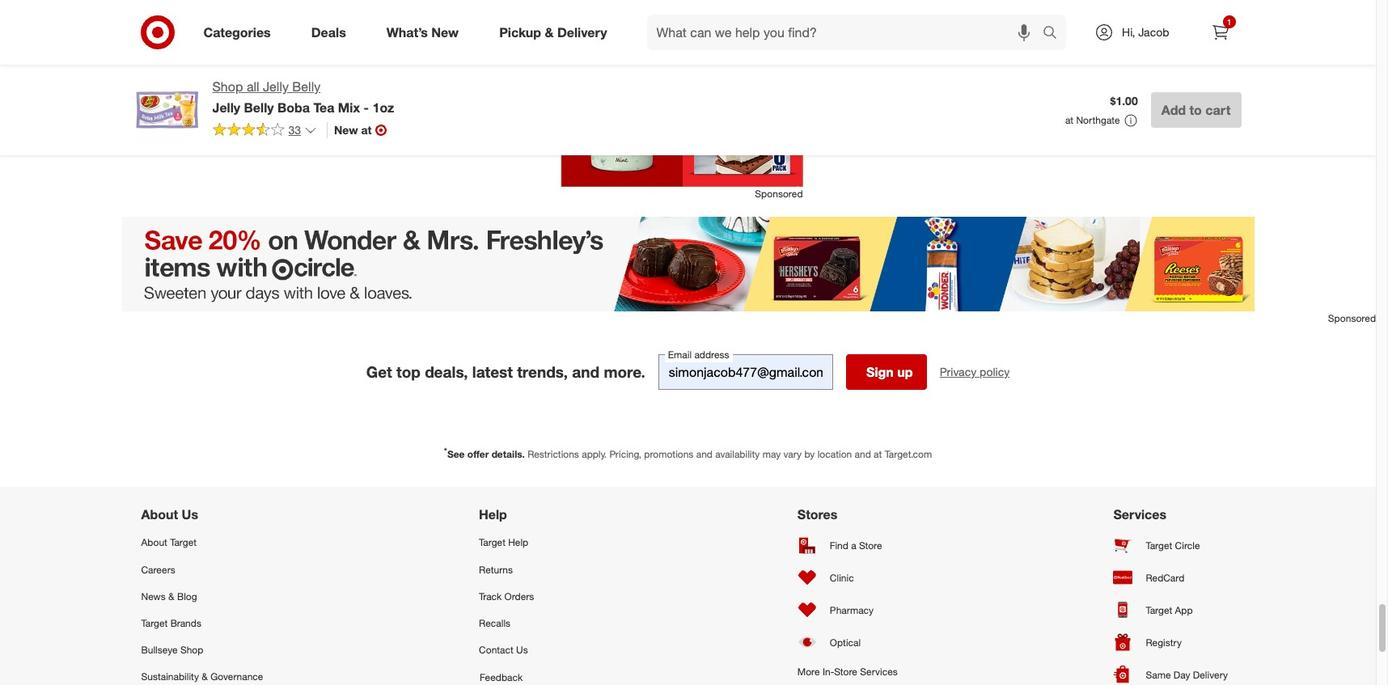 Task type: locate. For each thing, give the bounding box(es) containing it.
track
[[479, 591, 502, 603]]

1 about from the top
[[141, 507, 178, 523]]

store for a
[[859, 540, 883, 552]]

delivery right the day
[[1194, 669, 1229, 681]]

1 vertical spatial us
[[516, 644, 528, 656]]

returns
[[479, 564, 513, 576]]

target for target app
[[1146, 604, 1173, 617]]

shop all jelly belly jelly belly boba tea mix - 1oz
[[212, 79, 394, 116]]

0 vertical spatial jelly
[[263, 79, 289, 95]]

returns link
[[479, 556, 582, 583]]

search button
[[1036, 15, 1075, 53]]

new right what's
[[432, 24, 459, 40]]

contact
[[479, 644, 514, 656]]

target app link
[[1114, 594, 1235, 627]]

0 vertical spatial belly
[[292, 79, 321, 95]]

1 vertical spatial delivery
[[1194, 669, 1229, 681]]

0 vertical spatial services
[[1114, 507, 1167, 523]]

registry
[[1146, 637, 1182, 649]]

get top deals, latest trends, and more.
[[366, 363, 646, 381]]

1 vertical spatial &
[[168, 591, 174, 603]]

0 horizontal spatial services
[[860, 666, 898, 679]]

*
[[444, 446, 447, 456]]

services up target circle
[[1114, 507, 1167, 523]]

contact us link
[[479, 637, 582, 664]]

contact us
[[479, 644, 528, 656]]

0 horizontal spatial help
[[479, 507, 507, 523]]

2 about from the top
[[141, 537, 167, 549]]

pickup & delivery
[[499, 24, 607, 40]]

services
[[1114, 507, 1167, 523], [860, 666, 898, 679]]

0 horizontal spatial belly
[[244, 99, 274, 116]]

privacy
[[940, 365, 977, 379]]

services down optical link
[[860, 666, 898, 679]]

target help
[[479, 537, 529, 549]]

1 horizontal spatial new
[[432, 24, 459, 40]]

redcard
[[1146, 572, 1185, 584]]

trends,
[[517, 363, 568, 381]]

about target
[[141, 537, 197, 549]]

1 horizontal spatial store
[[859, 540, 883, 552]]

1 horizontal spatial belly
[[292, 79, 321, 95]]

restrictions
[[528, 449, 579, 461]]

target for target brands
[[141, 617, 168, 629]]

pricing,
[[610, 449, 642, 461]]

1 vertical spatial services
[[860, 666, 898, 679]]

and left availability
[[697, 449, 713, 461]]

help up returns link on the bottom of page
[[508, 537, 529, 549]]

1 vertical spatial about
[[141, 537, 167, 549]]

1 vertical spatial help
[[508, 537, 529, 549]]

careers
[[141, 564, 175, 576]]

bullseye
[[141, 644, 178, 656]]

all
[[247, 79, 259, 95]]

delivery right pickup
[[558, 24, 607, 40]]

1 horizontal spatial services
[[1114, 507, 1167, 523]]

0 horizontal spatial us
[[182, 507, 198, 523]]

track orders
[[479, 591, 534, 603]]

target left app
[[1146, 604, 1173, 617]]

1 horizontal spatial delivery
[[1194, 669, 1229, 681]]

up
[[898, 364, 913, 381]]

& left blog
[[168, 591, 174, 603]]

at down -
[[361, 123, 372, 137]]

1 vertical spatial sponsored
[[1329, 312, 1377, 325]]

store for in-
[[835, 666, 858, 679]]

at left northgate
[[1066, 114, 1074, 126]]

1 vertical spatial advertisement region
[[0, 217, 1377, 312]]

shop left all
[[212, 79, 243, 95]]

target for target help
[[479, 537, 506, 549]]

target left circle
[[1146, 540, 1173, 552]]

clinic link
[[798, 562, 898, 594]]

0 horizontal spatial sponsored
[[755, 188, 803, 200]]

delivery
[[558, 24, 607, 40], [1194, 669, 1229, 681]]

privacy policy link
[[940, 364, 1010, 381]]

0 horizontal spatial shop
[[180, 644, 203, 656]]

sponsored
[[755, 188, 803, 200], [1329, 312, 1377, 325]]

2 vertical spatial &
[[202, 671, 208, 683]]

us up the feedback button
[[516, 644, 528, 656]]

1 horizontal spatial us
[[516, 644, 528, 656]]

us
[[182, 507, 198, 523], [516, 644, 528, 656]]

1 horizontal spatial jelly
[[263, 79, 289, 95]]

0 horizontal spatial &
[[168, 591, 174, 603]]

0 vertical spatial new
[[432, 24, 459, 40]]

0 vertical spatial us
[[182, 507, 198, 523]]

target.com
[[885, 449, 932, 461]]

belly up boba
[[292, 79, 321, 95]]

offer
[[468, 449, 489, 461]]

store right the a
[[859, 540, 883, 552]]

jelly right all
[[263, 79, 289, 95]]

1 vertical spatial store
[[835, 666, 858, 679]]

0 vertical spatial about
[[141, 507, 178, 523]]

stores
[[798, 507, 838, 523]]

promotions
[[644, 449, 694, 461]]

jelly up 33 link
[[212, 99, 240, 116]]

apply.
[[582, 449, 607, 461]]

sustainability & governance
[[141, 671, 263, 683]]

delivery for same day delivery
[[1194, 669, 1229, 681]]

2 horizontal spatial at
[[1066, 114, 1074, 126]]

1 horizontal spatial &
[[202, 671, 208, 683]]

1
[[1227, 17, 1232, 27]]

sustainability
[[141, 671, 199, 683]]

more.
[[604, 363, 646, 381]]

target up returns
[[479, 537, 506, 549]]

find
[[830, 540, 849, 552]]

in-
[[823, 666, 835, 679]]

hi,
[[1123, 25, 1136, 39]]

0 horizontal spatial and
[[572, 363, 600, 381]]

same day delivery
[[1146, 669, 1229, 681]]

1 horizontal spatial and
[[697, 449, 713, 461]]

vary
[[784, 449, 802, 461]]

& for governance
[[202, 671, 208, 683]]

0 vertical spatial sponsored
[[755, 188, 803, 200]]

sign
[[867, 364, 894, 381]]

2 horizontal spatial &
[[545, 24, 554, 40]]

advertisement region
[[560, 0, 803, 187], [0, 217, 1377, 312]]

0 vertical spatial shop
[[212, 79, 243, 95]]

by
[[805, 449, 815, 461]]

help
[[479, 507, 507, 523], [508, 537, 529, 549]]

belly down all
[[244, 99, 274, 116]]

store
[[859, 540, 883, 552], [835, 666, 858, 679]]

what's new link
[[373, 15, 479, 50]]

categories
[[204, 24, 271, 40]]

help up target help
[[479, 507, 507, 523]]

feedback button
[[479, 664, 582, 685]]

track orders link
[[479, 583, 582, 610]]

0 vertical spatial store
[[859, 540, 883, 552]]

0 vertical spatial delivery
[[558, 24, 607, 40]]

0 horizontal spatial delivery
[[558, 24, 607, 40]]

details.
[[492, 449, 525, 461]]

day
[[1174, 669, 1191, 681]]

and left more. on the left
[[572, 363, 600, 381]]

1 vertical spatial jelly
[[212, 99, 240, 116]]

0 vertical spatial &
[[545, 24, 554, 40]]

target down news
[[141, 617, 168, 629]]

about for about us
[[141, 507, 178, 523]]

new down mix
[[334, 123, 358, 137]]

privacy policy
[[940, 365, 1010, 379]]

0 vertical spatial advertisement region
[[560, 0, 803, 187]]

about inside about target link
[[141, 537, 167, 549]]

None text field
[[659, 355, 833, 390]]

careers link
[[141, 556, 263, 583]]

about up careers
[[141, 537, 167, 549]]

at northgate
[[1066, 114, 1121, 126]]

us up about target link
[[182, 507, 198, 523]]

store down optical link
[[835, 666, 858, 679]]

registry link
[[1114, 627, 1235, 659]]

about up about target in the left bottom of the page
[[141, 507, 178, 523]]

image of jelly belly boba tea mix - 1oz image
[[135, 78, 199, 142]]

1 vertical spatial new
[[334, 123, 358, 137]]

more in-store services link
[[798, 659, 898, 685]]

at left the target.com
[[874, 449, 882, 461]]

1 link
[[1203, 15, 1239, 50]]

and right location
[[855, 449, 871, 461]]

shop up sustainability & governance link
[[180, 644, 203, 656]]

feedback
[[480, 672, 523, 684]]

brands
[[170, 617, 201, 629]]

add
[[1162, 102, 1186, 118]]

bullseye shop
[[141, 644, 203, 656]]

2 horizontal spatial and
[[855, 449, 871, 461]]

1 vertical spatial belly
[[244, 99, 274, 116]]

1 horizontal spatial shop
[[212, 79, 243, 95]]

about
[[141, 507, 178, 523], [141, 537, 167, 549]]

1 horizontal spatial at
[[874, 449, 882, 461]]

What can we help you find? suggestions appear below search field
[[647, 15, 1047, 50]]

& down bullseye shop link
[[202, 671, 208, 683]]

jelly
[[263, 79, 289, 95], [212, 99, 240, 116]]

0 horizontal spatial store
[[835, 666, 858, 679]]

& right pickup
[[545, 24, 554, 40]]



Task type: describe. For each thing, give the bounding box(es) containing it.
1 horizontal spatial help
[[508, 537, 529, 549]]

policy
[[980, 365, 1010, 379]]

target circle link
[[1114, 530, 1235, 562]]

pickup
[[499, 24, 541, 40]]

* see offer details. restrictions apply. pricing, promotions and availability may vary by location and at target.com
[[444, 446, 932, 461]]

deals
[[311, 24, 346, 40]]

target help link
[[479, 530, 582, 556]]

shop inside 'shop all jelly belly jelly belly boba tea mix - 1oz'
[[212, 79, 243, 95]]

tea
[[314, 99, 335, 116]]

search
[[1036, 26, 1075, 42]]

about target link
[[141, 530, 263, 556]]

more in-store services
[[798, 666, 898, 679]]

target down the about us
[[170, 537, 197, 549]]

target for target circle
[[1146, 540, 1173, 552]]

0 horizontal spatial new
[[334, 123, 358, 137]]

may
[[763, 449, 781, 461]]

boba
[[278, 99, 310, 116]]

$1.00
[[1111, 94, 1138, 108]]

add to cart
[[1162, 102, 1231, 118]]

optical
[[830, 637, 861, 649]]

0 horizontal spatial jelly
[[212, 99, 240, 116]]

find a store
[[830, 540, 883, 552]]

recalls
[[479, 617, 511, 629]]

new at
[[334, 123, 372, 137]]

pharmacy link
[[798, 594, 898, 627]]

& for delivery
[[545, 24, 554, 40]]

same
[[1146, 669, 1171, 681]]

1 vertical spatial shop
[[180, 644, 203, 656]]

cart
[[1206, 102, 1231, 118]]

delivery for pickup & delivery
[[558, 24, 607, 40]]

target app
[[1146, 604, 1193, 617]]

app
[[1176, 604, 1193, 617]]

0 vertical spatial help
[[479, 507, 507, 523]]

categories link
[[190, 15, 291, 50]]

at inside "* see offer details. restrictions apply. pricing, promotions and availability may vary by location and at target.com"
[[874, 449, 882, 461]]

optical link
[[798, 627, 898, 659]]

what's
[[387, 24, 428, 40]]

find a store link
[[798, 530, 898, 562]]

mix
[[338, 99, 360, 116]]

about for about target
[[141, 537, 167, 549]]

jacob
[[1139, 25, 1170, 39]]

-
[[364, 99, 369, 116]]

availability
[[716, 449, 760, 461]]

us for contact us
[[516, 644, 528, 656]]

more
[[798, 666, 820, 679]]

circle
[[1176, 540, 1201, 552]]

hi, jacob
[[1123, 25, 1170, 39]]

recalls link
[[479, 610, 582, 637]]

latest
[[472, 363, 513, 381]]

1oz
[[373, 99, 394, 116]]

us for about us
[[182, 507, 198, 523]]

clinic
[[830, 572, 854, 584]]

1 horizontal spatial sponsored
[[1329, 312, 1377, 325]]

to
[[1190, 102, 1202, 118]]

top
[[397, 363, 421, 381]]

see
[[447, 449, 465, 461]]

news & blog link
[[141, 583, 263, 610]]

sustainability & governance link
[[141, 664, 263, 685]]

orders
[[505, 591, 534, 603]]

pharmacy
[[830, 604, 874, 617]]

0 horizontal spatial at
[[361, 123, 372, 137]]

33 link
[[212, 122, 317, 141]]

deals link
[[298, 15, 366, 50]]

target circle
[[1146, 540, 1201, 552]]

& for blog
[[168, 591, 174, 603]]

target brands
[[141, 617, 201, 629]]

a
[[852, 540, 857, 552]]

northgate
[[1077, 114, 1121, 126]]

same day delivery link
[[1114, 659, 1235, 685]]

target brands link
[[141, 610, 263, 637]]

add to cart button
[[1151, 92, 1242, 128]]

governance
[[211, 671, 263, 683]]

what's new
[[387, 24, 459, 40]]

redcard link
[[1114, 562, 1235, 594]]

pickup & delivery link
[[486, 15, 628, 50]]

33
[[289, 123, 301, 137]]

get
[[366, 363, 392, 381]]



Task type: vqa. For each thing, say whether or not it's contained in the screenshot.
& to the middle
yes



